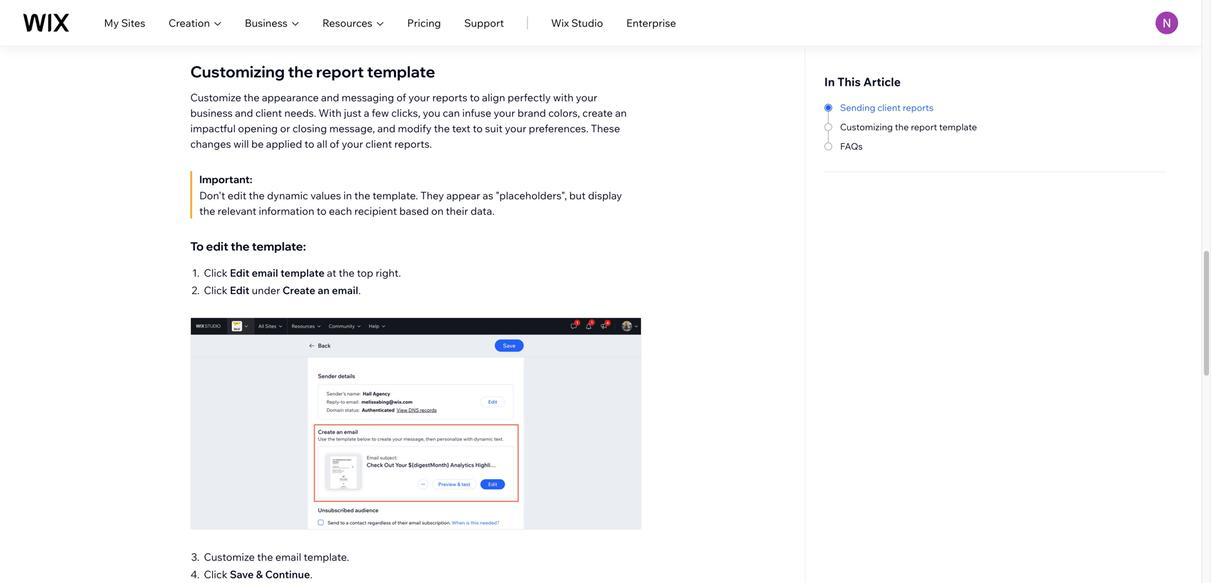 Task type: locate. For each thing, give the bounding box(es) containing it.
0 vertical spatial template.
[[373, 189, 418, 202]]

1 horizontal spatial template.
[[373, 189, 418, 202]]

1 horizontal spatial an
[[615, 107, 627, 119]]

this
[[838, 75, 861, 89]]

reports
[[432, 91, 468, 104], [903, 102, 934, 113]]

1 click from the top
[[204, 267, 228, 279]]

customizing the report template down the sending client reports
[[840, 121, 977, 133]]

the down can
[[434, 122, 450, 135]]

your
[[409, 91, 430, 104], [576, 91, 598, 104], [494, 107, 515, 119], [505, 122, 527, 135], [342, 138, 363, 150]]

dynamic
[[267, 189, 308, 202]]

0 vertical spatial email
[[252, 267, 278, 279]]

applied
[[266, 138, 302, 150]]

the up &
[[257, 551, 273, 564]]

the up opening on the top left of page
[[244, 91, 260, 104]]

1 vertical spatial template.
[[304, 551, 349, 564]]

1 vertical spatial and
[[235, 107, 253, 119]]

1 horizontal spatial customizing
[[840, 121, 893, 133]]

customizing down sending
[[840, 121, 893, 133]]

to inside important: don't edit the dynamic values in the template. they appear as "placeholders", but display the relevant information to each recipient based on their data.
[[317, 205, 327, 218]]

0 vertical spatial template
[[367, 62, 435, 81]]

to edit the template:
[[190, 239, 306, 254]]

1 horizontal spatial report
[[911, 121, 938, 133]]

an inside click edit email template at the top right. click edit under create an email .
[[318, 284, 330, 297]]

. inside customize the email template. click save & continue .
[[310, 568, 313, 581]]

0 vertical spatial an
[[615, 107, 627, 119]]

0 vertical spatial and
[[321, 91, 339, 104]]

and up with
[[321, 91, 339, 104]]

client down article
[[878, 102, 901, 113]]

your right suit
[[505, 122, 527, 135]]

0 vertical spatial customizing
[[190, 62, 285, 81]]

customize inside customize the email template. click save & continue .
[[204, 551, 255, 564]]

. right &
[[310, 568, 313, 581]]

reports up can
[[432, 91, 468, 104]]

email down at
[[332, 284, 358, 297]]

2 vertical spatial click
[[204, 568, 228, 581]]

click left under
[[204, 284, 228, 297]]

edit up "relevant"
[[228, 189, 247, 202]]

template
[[367, 62, 435, 81], [940, 121, 977, 133], [281, 267, 325, 279]]

and up opening on the top left of page
[[235, 107, 253, 119]]

click
[[204, 267, 228, 279], [204, 284, 228, 297], [204, 568, 228, 581]]

3 click from the top
[[204, 568, 228, 581]]

display
[[588, 189, 622, 202]]

my
[[104, 16, 119, 29]]

to down values
[[317, 205, 327, 218]]

1 vertical spatial an
[[318, 284, 330, 297]]

the
[[288, 62, 313, 81], [244, 91, 260, 104], [895, 121, 909, 133], [434, 122, 450, 135], [249, 189, 265, 202], [354, 189, 370, 202], [199, 205, 215, 218], [231, 239, 250, 254], [339, 267, 355, 279], [257, 551, 273, 564]]

each
[[329, 205, 352, 218]]

edit
[[228, 189, 247, 202], [206, 239, 228, 254]]

template:
[[252, 239, 306, 254]]

1 vertical spatial click
[[204, 284, 228, 297]]

infuse
[[462, 107, 492, 119]]

can
[[443, 107, 460, 119]]

to up infuse
[[470, 91, 480, 104]]

pricing link
[[407, 15, 441, 31]]

1 vertical spatial edit
[[230, 284, 250, 297]]

pricing
[[407, 16, 441, 29]]

customizing the report template up "appearance"
[[190, 62, 435, 81]]

report up messaging
[[316, 62, 364, 81]]

business
[[245, 16, 288, 29]]

edit right to
[[206, 239, 228, 254]]

0 horizontal spatial and
[[235, 107, 253, 119]]

your up suit
[[494, 107, 515, 119]]

1 vertical spatial customizing the report template
[[840, 121, 977, 133]]

0 horizontal spatial .
[[310, 568, 313, 581]]

template. up continue
[[304, 551, 349, 564]]

an up these
[[615, 107, 627, 119]]

creation button
[[169, 15, 222, 31]]

2 horizontal spatial template
[[940, 121, 977, 133]]

0 vertical spatial .
[[358, 284, 361, 297]]

all
[[317, 138, 328, 150]]

and
[[321, 91, 339, 104], [235, 107, 253, 119], [377, 122, 396, 135]]

client up opening on the top left of page
[[256, 107, 282, 119]]

customizing the report template
[[190, 62, 435, 81], [840, 121, 977, 133]]

0 vertical spatial edit
[[228, 189, 247, 202]]

of up clicks,
[[397, 91, 406, 104]]

. down 'top' in the left top of the page
[[358, 284, 361, 297]]

0 vertical spatial of
[[397, 91, 406, 104]]

be
[[251, 138, 264, 150]]

edit left under
[[230, 284, 250, 297]]

2 vertical spatial email
[[275, 551, 301, 564]]

a
[[364, 107, 370, 119]]

customize
[[190, 91, 241, 104], [204, 551, 255, 564]]

0 horizontal spatial reports
[[432, 91, 468, 104]]

0 horizontal spatial template.
[[304, 551, 349, 564]]

changes
[[190, 138, 231, 150]]

resources button
[[323, 15, 384, 31]]

to down infuse
[[473, 122, 483, 135]]

0 vertical spatial edit
[[230, 267, 250, 279]]

client
[[878, 102, 901, 113], [256, 107, 282, 119], [366, 138, 392, 150]]

customize inside customize the appearance and messaging of your reports to align perfectly with your business and client needs. with just a few clicks, you can infuse your brand colors, create an impactful opening or closing message, and modify the text to suit your preferences. these changes will be applied to all of your client reports.
[[190, 91, 241, 104]]

don't
[[199, 189, 225, 202]]

these
[[591, 122, 620, 135]]

an inside customize the appearance and messaging of your reports to align perfectly with your business and client needs. with just a few clicks, you can infuse your brand colors, create an impactful opening or closing message, and modify the text to suit your preferences. these changes will be applied to all of your client reports.
[[615, 107, 627, 119]]

reports inside customize the appearance and messaging of your reports to align perfectly with your business and client needs. with just a few clicks, you can infuse your brand colors, create an impactful opening or closing message, and modify the text to suit your preferences. these changes will be applied to all of your client reports.
[[432, 91, 468, 104]]

email up under
[[252, 267, 278, 279]]

template. up based
[[373, 189, 418, 202]]

email up continue
[[275, 551, 301, 564]]

needs.
[[284, 107, 316, 119]]

0 vertical spatial report
[[316, 62, 364, 81]]

save
[[230, 568, 254, 581]]

and down few on the top left of page
[[377, 122, 396, 135]]

edit down to edit the template:
[[230, 267, 250, 279]]

customize up business
[[190, 91, 241, 104]]

customize for customize the appearance and messaging of your reports to align perfectly with your business and client needs. with just a few clicks, you can infuse your brand colors, create an impactful opening or closing message, and modify the text to suit your preferences. these changes will be applied to all of your client reports.
[[190, 91, 241, 104]]

1 horizontal spatial and
[[321, 91, 339, 104]]

of right all
[[330, 138, 339, 150]]

1 vertical spatial .
[[310, 568, 313, 581]]

2 vertical spatial and
[[377, 122, 396, 135]]

client down message,
[[366, 138, 392, 150]]

0 vertical spatial customize
[[190, 91, 241, 104]]

1 horizontal spatial template
[[367, 62, 435, 81]]

0 horizontal spatial customizing
[[190, 62, 285, 81]]

reports right sending
[[903, 102, 934, 113]]

modify
[[398, 122, 432, 135]]

0 horizontal spatial of
[[330, 138, 339, 150]]

with
[[319, 107, 342, 119]]

customize up save
[[204, 551, 255, 564]]

0 horizontal spatial report
[[316, 62, 364, 81]]

template.
[[373, 189, 418, 202], [304, 551, 349, 564]]

the right at
[[339, 267, 355, 279]]

1 horizontal spatial client
[[366, 138, 392, 150]]

click down to edit the template:
[[204, 267, 228, 279]]

report down the sending client reports
[[911, 121, 938, 133]]

reports.
[[395, 138, 432, 150]]

0 horizontal spatial an
[[318, 284, 330, 297]]

1 vertical spatial customize
[[204, 551, 255, 564]]

to
[[190, 239, 204, 254]]

enterprise link
[[627, 15, 676, 31]]

1 horizontal spatial .
[[358, 284, 361, 297]]

0 horizontal spatial customizing the report template
[[190, 62, 435, 81]]

customizing up business
[[190, 62, 285, 81]]

email
[[252, 267, 278, 279], [332, 284, 358, 297], [275, 551, 301, 564]]

edit
[[230, 267, 250, 279], [230, 284, 250, 297]]

0 horizontal spatial template
[[281, 267, 325, 279]]

1 vertical spatial of
[[330, 138, 339, 150]]

2 horizontal spatial and
[[377, 122, 396, 135]]

click left save
[[204, 568, 228, 581]]

with
[[553, 91, 574, 104]]

relevant
[[218, 205, 257, 218]]

of
[[397, 91, 406, 104], [330, 138, 339, 150]]

0 vertical spatial click
[[204, 267, 228, 279]]

email for template.
[[275, 551, 301, 564]]

2 vertical spatial template
[[281, 267, 325, 279]]

1 vertical spatial report
[[911, 121, 938, 133]]

an down at
[[318, 284, 330, 297]]

"placeholders",
[[496, 189, 567, 202]]

impactful
[[190, 122, 236, 135]]

business
[[190, 107, 233, 119]]

report
[[316, 62, 364, 81], [911, 121, 938, 133]]

email inside customize the email template. click save & continue .
[[275, 551, 301, 564]]

to
[[470, 91, 480, 104], [473, 122, 483, 135], [305, 138, 314, 150], [317, 205, 327, 218]]



Task type: describe. For each thing, give the bounding box(es) containing it.
or
[[280, 122, 290, 135]]

enterprise
[[627, 16, 676, 29]]

1 horizontal spatial customizing the report template
[[840, 121, 977, 133]]

. inside click edit email template at the top right. click edit under create an email .
[[358, 284, 361, 297]]

the right the in on the top left
[[354, 189, 370, 202]]

the inside customize the email template. click save & continue .
[[257, 551, 273, 564]]

my sites link
[[104, 15, 145, 31]]

your down message,
[[342, 138, 363, 150]]

article
[[864, 75, 901, 89]]

template. inside important: don't edit the dynamic values in the template. they appear as "placeholders", but display the relevant information to each recipient based on their data.
[[373, 189, 418, 202]]

faqs
[[840, 141, 863, 152]]

the up "relevant"
[[249, 189, 265, 202]]

important: don't edit the dynamic values in the template. they appear as "placeholders", but display the relevant information to each recipient based on their data.
[[199, 173, 622, 218]]

support link
[[464, 15, 504, 31]]

important:
[[199, 173, 253, 186]]

appear
[[446, 189, 480, 202]]

customize the appearance and messaging of your reports to align perfectly with your business and client needs. with just a few clicks, you can infuse your brand colors, create an impactful opening or closing message, and modify the text to suit your preferences. these changes will be applied to all of your client reports.
[[190, 91, 627, 150]]

2 horizontal spatial client
[[878, 102, 901, 113]]

they
[[421, 189, 444, 202]]

data.
[[471, 205, 495, 218]]

right.
[[376, 267, 401, 279]]

create
[[283, 284, 315, 297]]

clicks,
[[391, 107, 421, 119]]

based
[[399, 205, 429, 218]]

you
[[423, 107, 441, 119]]

appearance
[[262, 91, 319, 104]]

customize the email template. click save & continue .
[[204, 551, 349, 581]]

at
[[327, 267, 336, 279]]

few
[[372, 107, 389, 119]]

studio
[[572, 16, 603, 29]]

on
[[431, 205, 444, 218]]

values
[[311, 189, 341, 202]]

sending client reports
[[840, 102, 934, 113]]

1 vertical spatial template
[[940, 121, 977, 133]]

align
[[482, 91, 505, 104]]

create
[[583, 107, 613, 119]]

sending
[[840, 102, 876, 113]]

1 vertical spatial email
[[332, 284, 358, 297]]

perfectly
[[508, 91, 551, 104]]

profile image image
[[1156, 12, 1179, 34]]

under
[[252, 284, 280, 297]]

1 vertical spatial edit
[[206, 239, 228, 254]]

sites
[[121, 16, 145, 29]]

suit
[[485, 122, 503, 135]]

the inside click edit email template at the top right. click edit under create an email .
[[339, 267, 355, 279]]

in
[[344, 189, 352, 202]]

will
[[233, 138, 249, 150]]

customize for customize the email template. click save & continue .
[[204, 551, 255, 564]]

in
[[825, 75, 835, 89]]

as
[[483, 189, 494, 202]]

information
[[259, 205, 314, 218]]

2 click from the top
[[204, 284, 228, 297]]

&
[[256, 568, 263, 581]]

colors,
[[549, 107, 580, 119]]

0 horizontal spatial client
[[256, 107, 282, 119]]

messaging
[[342, 91, 394, 104]]

my sites
[[104, 16, 145, 29]]

brand
[[518, 107, 546, 119]]

edit inside important: don't edit the dynamic values in the template. they appear as "placeholders", but display the relevant information to each recipient based on their data.
[[228, 189, 247, 202]]

message,
[[329, 122, 375, 135]]

1 vertical spatial customizing
[[840, 121, 893, 133]]

the down don't
[[199, 205, 215, 218]]

support
[[464, 16, 504, 29]]

0 vertical spatial customizing the report template
[[190, 62, 435, 81]]

in this article
[[825, 75, 901, 89]]

1 horizontal spatial reports
[[903, 102, 934, 113]]

wix
[[551, 16, 569, 29]]

top
[[357, 267, 373, 279]]

template inside click edit email template at the top right. click edit under create an email .
[[281, 267, 325, 279]]

template. inside customize the email template. click save & continue .
[[304, 551, 349, 564]]

preferences.
[[529, 122, 589, 135]]

but
[[569, 189, 586, 202]]

the up "appearance"
[[288, 62, 313, 81]]

to left all
[[305, 138, 314, 150]]

email for template
[[252, 267, 278, 279]]

closing
[[293, 122, 327, 135]]

creation
[[169, 16, 210, 29]]

wix studio
[[551, 16, 603, 29]]

resources
[[323, 16, 373, 29]]

continue
[[265, 568, 310, 581]]

the down "relevant"
[[231, 239, 250, 254]]

your up the you
[[409, 91, 430, 104]]

click edit email template at the top right. click edit under create an email .
[[204, 267, 401, 297]]

their
[[446, 205, 468, 218]]

click inside customize the email template. click save & continue .
[[204, 568, 228, 581]]

recipient
[[355, 205, 397, 218]]

wix studio link
[[551, 15, 603, 31]]

your up create
[[576, 91, 598, 104]]

just
[[344, 107, 362, 119]]

the down the sending client reports
[[895, 121, 909, 133]]

2 edit from the top
[[230, 284, 250, 297]]

text
[[452, 122, 471, 135]]

opening
[[238, 122, 278, 135]]

business button
[[245, 15, 299, 31]]

1 edit from the top
[[230, 267, 250, 279]]

1 horizontal spatial of
[[397, 91, 406, 104]]



Task type: vqa. For each thing, say whether or not it's contained in the screenshot.
CMS: related to CMS: About User Input Elements
no



